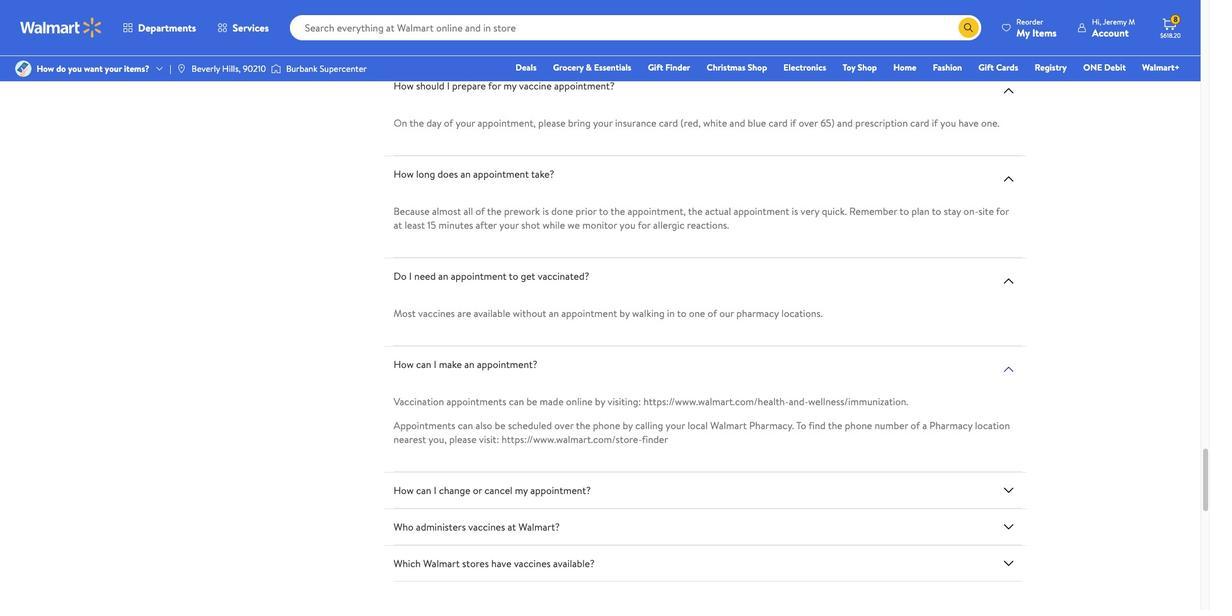 Task type: locate. For each thing, give the bounding box(es) containing it.
1 horizontal spatial  image
[[176, 64, 187, 74]]

1 vertical spatial at
[[394, 218, 402, 232]]

account
[[1093, 26, 1130, 39]]

there is no upper limit for the number of vaccines that can be administered during one visit. scientific data shows that getting several vaccines at the same time does not cause any chronic health problems.
[[394, 14, 1010, 42]]

at left same
[[394, 28, 402, 42]]

over down the made
[[555, 419, 574, 433]]

2 vertical spatial by
[[623, 419, 633, 433]]

shop right toy
[[858, 61, 878, 74]]

if
[[791, 116, 797, 130], [932, 116, 939, 130]]

1 horizontal spatial appointment,
[[628, 204, 686, 218]]

how up vaccination
[[394, 358, 414, 372]]

1 horizontal spatial is
[[543, 204, 549, 218]]

1 phone from the left
[[593, 419, 621, 433]]

beverly
[[192, 62, 220, 75]]

0 horizontal spatial over
[[555, 419, 574, 433]]

vaccines down walmart?
[[514, 557, 551, 571]]

2 vertical spatial be
[[495, 419, 506, 433]]

0 horizontal spatial one
[[689, 307, 706, 320]]

your
[[105, 62, 122, 75], [456, 116, 476, 130], [593, 116, 613, 130], [500, 218, 519, 232], [666, 419, 686, 433]]

christmas
[[707, 61, 746, 74]]

1 if from the left
[[791, 116, 797, 130]]

1 horizontal spatial and
[[838, 116, 854, 130]]

appointment,
[[478, 116, 536, 130], [628, 204, 686, 218]]

8
[[1174, 14, 1179, 25]]

walmart left "stores"
[[423, 557, 460, 571]]

how long does an appointment take? image
[[1002, 172, 1017, 187]]

can left change at left
[[416, 484, 432, 498]]

my right the cancel at the left bottom of the page
[[515, 484, 528, 498]]

at inside there is no upper limit for the number of vaccines that can be administered during one visit. scientific data shows that getting several vaccines at the same time does not cause any chronic health problems.
[[394, 28, 402, 42]]

0 vertical spatial be
[[650, 14, 661, 28]]

done
[[552, 204, 574, 218]]

at inside because almost all of the prework is done prior to the appointment, the actual appointment is very quick. remember to plan to stay on-site for at least 15 minutes after your shot while we monitor you for allergic reactions.
[[394, 218, 402, 232]]

gift for gift finder
[[648, 61, 664, 74]]

scheduled
[[508, 419, 552, 433]]

available?
[[554, 557, 595, 571]]

1 vertical spatial be
[[527, 395, 538, 409]]

0 horizontal spatial shop
[[748, 61, 768, 74]]

1 shop from the left
[[748, 61, 768, 74]]

by inside appointments can also be scheduled over the phone by calling your local walmart pharmacy. to find the phone number of a pharmacy location nearest you, please visit: https://www.walmart.com/store-finder
[[623, 419, 633, 433]]

be right 'also'
[[495, 419, 506, 433]]

a
[[923, 419, 928, 433]]

number right not
[[525, 14, 559, 28]]

to right prior
[[599, 204, 609, 218]]

0 horizontal spatial and
[[730, 116, 746, 130]]

2 vertical spatial you
[[620, 218, 636, 232]]

1 horizontal spatial be
[[527, 395, 538, 409]]

 image
[[271, 62, 281, 75]]

finder
[[666, 61, 691, 74]]

registry link
[[1030, 61, 1073, 74]]

have left one.
[[959, 116, 979, 130]]

0 horizontal spatial card
[[659, 116, 678, 130]]

your left shot
[[500, 218, 519, 232]]

and right 65)
[[838, 116, 854, 130]]

an right make
[[465, 358, 475, 372]]

appointments can also be scheduled over the phone by calling your local walmart pharmacy. to find the phone number of a pharmacy location nearest you, please visit: https://www.walmart.com/store-finder
[[394, 419, 1011, 447]]

be
[[650, 14, 661, 28], [527, 395, 538, 409], [495, 419, 506, 433]]

please inside appointments can also be scheduled over the phone by calling your local walmart pharmacy. to find the phone number of a pharmacy location nearest you, please visit: https://www.walmart.com/store-finder
[[449, 433, 477, 447]]

scientific
[[793, 14, 834, 28]]

gift for gift cards
[[979, 61, 995, 74]]

0 vertical spatial one
[[752, 14, 769, 28]]

2 vertical spatial appointment?
[[531, 484, 591, 498]]

appointment? down &
[[554, 79, 615, 93]]

1 gift from the left
[[648, 61, 664, 74]]

0 horizontal spatial is
[[421, 14, 428, 28]]

my down deals
[[504, 79, 517, 93]]

number left a
[[875, 419, 909, 433]]

1 vertical spatial appointment,
[[628, 204, 686, 218]]

number inside there is no upper limit for the number of vaccines that can be administered during one visit. scientific data shows that getting several vaccines at the same time does not cause any chronic health problems.
[[525, 14, 559, 28]]

 image for beverly
[[176, 64, 187, 74]]

no
[[430, 14, 441, 28]]

over left 65)
[[799, 116, 819, 130]]

how left "long"
[[394, 167, 414, 181]]

1 vertical spatial please
[[449, 433, 477, 447]]

0 vertical spatial please
[[539, 116, 566, 130]]

if left 65)
[[791, 116, 797, 130]]

your right want
[[105, 62, 122, 75]]

appointment, down how should i prepare for my vaccine appointment?
[[478, 116, 536, 130]]

and left blue
[[730, 116, 746, 130]]

how up who at the bottom left
[[394, 484, 414, 498]]

1 horizontal spatial shop
[[858, 61, 878, 74]]

appointment? for my
[[531, 484, 591, 498]]

made
[[540, 395, 564, 409]]

walmart inside appointments can also be scheduled over the phone by calling your local walmart pharmacy. to find the phone number of a pharmacy location nearest you, please visit: https://www.walmart.com/store-finder
[[711, 419, 747, 433]]

0 horizontal spatial phone
[[593, 419, 621, 433]]

how for how should i prepare for my vaccine appointment?
[[394, 79, 414, 93]]

how
[[37, 62, 54, 75], [394, 79, 414, 93], [394, 167, 414, 181], [394, 358, 414, 372], [394, 484, 414, 498]]

i
[[447, 79, 450, 93], [409, 269, 412, 283], [434, 358, 437, 372], [434, 484, 437, 498]]

site
[[979, 204, 995, 218]]

that
[[612, 14, 630, 28], [886, 14, 904, 28]]

of left a
[[911, 419, 921, 433]]

1 that from the left
[[612, 14, 630, 28]]

number inside appointments can also be scheduled over the phone by calling your local walmart pharmacy. to find the phone number of a pharmacy location nearest you, please visit: https://www.walmart.com/store-finder
[[875, 419, 909, 433]]

administers
[[416, 520, 466, 534]]

1 vertical spatial does
[[438, 167, 458, 181]]

one left visit.
[[752, 14, 769, 28]]

you,
[[429, 433, 447, 447]]

does left not
[[469, 28, 489, 42]]

walmart+
[[1143, 61, 1181, 74]]

the right all on the left of the page
[[487, 204, 502, 218]]

0 vertical spatial number
[[525, 14, 559, 28]]

of inside because almost all of the prework is done prior to the appointment, the actual appointment is very quick. remember to plan to stay on-site for at least 15 minutes after your shot while we monitor you for allergic reactions.
[[476, 204, 485, 218]]

0 vertical spatial walmart
[[711, 419, 747, 433]]

can for how can i make an appointment?
[[416, 358, 432, 372]]

1 horizontal spatial walmart
[[711, 419, 747, 433]]

0 horizontal spatial walmart
[[423, 557, 460, 571]]

appointment? up appointments
[[477, 358, 538, 372]]

0 horizontal spatial gift
[[648, 61, 664, 74]]

wellness/immunization.
[[809, 395, 909, 409]]

vaccine
[[519, 79, 552, 93]]

be inside appointments can also be scheduled over the phone by calling your local walmart pharmacy. to find the phone number of a pharmacy location nearest you, please visit: https://www.walmart.com/store-finder
[[495, 419, 506, 433]]

 image right |
[[176, 64, 187, 74]]

is left done
[[543, 204, 549, 218]]

0 horizontal spatial number
[[525, 14, 559, 28]]

home
[[894, 61, 917, 74]]

does inside there is no upper limit for the number of vaccines that can be administered during one visit. scientific data shows that getting several vaccines at the same time does not cause any chronic health problems.
[[469, 28, 489, 42]]

i right should
[[447, 79, 450, 93]]

appointment up available
[[451, 269, 507, 283]]

shop right christmas
[[748, 61, 768, 74]]

is inside there is no upper limit for the number of vaccines that can be administered during one visit. scientific data shows that getting several vaccines at the same time does not cause any chronic health problems.
[[421, 14, 428, 28]]

appointment?
[[554, 79, 615, 93], [477, 358, 538, 372], [531, 484, 591, 498]]

appointment? up walmart?
[[531, 484, 591, 498]]

2 horizontal spatial card
[[911, 116, 930, 130]]

who administers vaccines at walmart?
[[394, 520, 560, 534]]

walmart+ link
[[1137, 61, 1186, 74]]

1 card from the left
[[659, 116, 678, 130]]

card
[[659, 116, 678, 130], [769, 116, 788, 130], [911, 116, 930, 130]]

at left walmart?
[[508, 520, 516, 534]]

gift
[[648, 61, 664, 74], [979, 61, 995, 74]]

the right "on"
[[410, 116, 424, 130]]

do
[[56, 62, 66, 75]]

shows
[[857, 14, 884, 28]]

which walmart stores have vaccines available? image
[[1002, 556, 1017, 571]]

at
[[394, 28, 402, 42], [394, 218, 402, 232], [508, 520, 516, 534]]

if right prescription
[[932, 116, 939, 130]]

by left calling
[[623, 419, 633, 433]]

0 horizontal spatial please
[[449, 433, 477, 447]]

2 gift from the left
[[979, 61, 995, 74]]

8 $618.20
[[1161, 14, 1182, 40]]

to left plan
[[900, 204, 910, 218]]

0 vertical spatial have
[[959, 116, 979, 130]]

can left 'also'
[[458, 419, 473, 433]]

0 vertical spatial appointment,
[[478, 116, 536, 130]]

at left the least
[[394, 218, 402, 232]]

does right "long"
[[438, 167, 458, 181]]

0 horizontal spatial be
[[495, 419, 506, 433]]

how do you want your items?
[[37, 62, 149, 75]]

|
[[170, 62, 171, 75]]

who administers vaccines at walmart? image
[[1002, 520, 1017, 535]]

an right 'without'
[[549, 307, 559, 320]]

chronic
[[553, 28, 586, 42]]

1 horizontal spatial if
[[932, 116, 939, 130]]

walmart image
[[20, 18, 102, 38]]

card right prescription
[[911, 116, 930, 130]]

for right prepare
[[489, 79, 501, 93]]

 image
[[15, 61, 32, 77], [176, 64, 187, 74]]

departments
[[138, 21, 196, 35]]

electronics link
[[778, 61, 833, 74]]

you left one.
[[941, 116, 957, 130]]

card left (red, at the right top of the page
[[659, 116, 678, 130]]

one inside there is no upper limit for the number of vaccines that can be administered during one visit. scientific data shows that getting several vaccines at the same time does not cause any chronic health problems.
[[752, 14, 769, 28]]

walking
[[633, 307, 665, 320]]

0 vertical spatial by
[[620, 307, 630, 320]]

for right limit
[[493, 14, 506, 28]]

vaccines left my
[[973, 14, 1010, 28]]

1 vertical spatial over
[[555, 419, 574, 433]]

grocery & essentials link
[[548, 61, 638, 74]]

for right site
[[997, 204, 1010, 218]]

1 vertical spatial number
[[875, 419, 909, 433]]

0 horizontal spatial  image
[[15, 61, 32, 77]]

who
[[394, 520, 414, 534]]

without
[[513, 307, 547, 320]]

1 horizontal spatial one
[[752, 14, 769, 28]]

1 horizontal spatial that
[[886, 14, 904, 28]]

my
[[504, 79, 517, 93], [515, 484, 528, 498]]

1 horizontal spatial you
[[620, 218, 636, 232]]

1 horizontal spatial does
[[469, 28, 489, 42]]

please left bring
[[539, 116, 566, 130]]

by left walking
[[620, 307, 630, 320]]

is left no
[[421, 14, 428, 28]]

number
[[525, 14, 559, 28], [875, 419, 909, 433]]

gift cards link
[[974, 61, 1025, 74]]

0 horizontal spatial that
[[612, 14, 630, 28]]

2 card from the left
[[769, 116, 788, 130]]

that up essentials
[[612, 14, 630, 28]]

of right 'any'
[[561, 14, 570, 28]]

0 vertical spatial at
[[394, 28, 402, 42]]

problems.
[[618, 28, 660, 42]]

how left do
[[37, 62, 54, 75]]

your right day
[[456, 116, 476, 130]]

same
[[422, 28, 444, 42]]

1 vertical spatial have
[[492, 557, 512, 571]]

appointment inside because almost all of the prework is done prior to the appointment, the actual appointment is very quick. remember to plan to stay on-site for at least 15 minutes after your shot while we monitor you for allergic reactions.
[[734, 204, 790, 218]]

1 vertical spatial walmart
[[423, 557, 460, 571]]

appointment? for vaccine
[[554, 79, 615, 93]]

an
[[461, 167, 471, 181], [438, 269, 449, 283], [549, 307, 559, 320], [465, 358, 475, 372]]

you right do
[[68, 62, 82, 75]]

items?
[[124, 62, 149, 75]]

2 horizontal spatial be
[[650, 14, 661, 28]]

0 horizontal spatial have
[[492, 557, 512, 571]]

i right do
[[409, 269, 412, 283]]

one
[[752, 14, 769, 28], [689, 307, 706, 320]]

to
[[599, 204, 609, 218], [900, 204, 910, 218], [932, 204, 942, 218], [509, 269, 519, 283], [677, 307, 687, 320]]

walmart
[[711, 419, 747, 433], [423, 557, 460, 571]]

shop
[[748, 61, 768, 74], [858, 61, 878, 74]]

reorder my items
[[1017, 16, 1058, 39]]

is left very at the top
[[792, 204, 799, 218]]

can left make
[[416, 358, 432, 372]]

shot
[[522, 218, 541, 232]]

your inside because almost all of the prework is done prior to the appointment, the actual appointment is very quick. remember to plan to stay on-site for at least 15 minutes after your shot while we monitor you for allergic reactions.
[[500, 218, 519, 232]]

need
[[415, 269, 436, 283]]

phone down wellness/immunization. at the bottom of page
[[845, 419, 873, 433]]

shop for christmas shop
[[748, 61, 768, 74]]

2 shop from the left
[[858, 61, 878, 74]]

an up all on the left of the page
[[461, 167, 471, 181]]

one
[[1084, 61, 1103, 74]]

of inside appointments can also be scheduled over the phone by calling your local walmart pharmacy. to find the phone number of a pharmacy location nearest you, please visit: https://www.walmart.com/store-finder
[[911, 419, 921, 433]]

bring
[[568, 116, 591, 130]]

cause
[[509, 28, 533, 42]]

that right shows
[[886, 14, 904, 28]]

2 horizontal spatial you
[[941, 116, 957, 130]]

can inside appointments can also be scheduled over the phone by calling your local walmart pharmacy. to find the phone number of a pharmacy location nearest you, please visit: https://www.walmart.com/store-finder
[[458, 419, 473, 433]]

can right health
[[632, 14, 647, 28]]

gift left cards at the top of page
[[979, 61, 995, 74]]

0 horizontal spatial if
[[791, 116, 797, 130]]

be left the administered
[[650, 14, 661, 28]]

is
[[421, 14, 428, 28], [543, 204, 549, 218], [792, 204, 799, 218]]

of
[[561, 14, 570, 28], [444, 116, 454, 130], [476, 204, 485, 218], [708, 307, 718, 320], [911, 419, 921, 433]]

one right in
[[689, 307, 706, 320]]

have right "stores"
[[492, 557, 512, 571]]

getting
[[906, 14, 938, 28]]

how left should
[[394, 79, 414, 93]]

for inside there is no upper limit for the number of vaccines that can be administered during one visit. scientific data shows that getting several vaccines at the same time does not cause any chronic health problems.
[[493, 14, 506, 28]]

for left 'allergic'
[[638, 218, 651, 232]]

1 horizontal spatial number
[[875, 419, 909, 433]]

several
[[940, 14, 971, 28]]

2 that from the left
[[886, 14, 904, 28]]

0 horizontal spatial you
[[68, 62, 82, 75]]

0 vertical spatial does
[[469, 28, 489, 42]]

appointment
[[473, 167, 529, 181], [734, 204, 790, 218], [451, 269, 507, 283], [562, 307, 618, 320]]

and
[[730, 116, 746, 130], [838, 116, 854, 130]]

hi, jeremy m account
[[1093, 16, 1136, 39]]

2 vertical spatial at
[[508, 520, 516, 534]]

1 vertical spatial one
[[689, 307, 706, 320]]

nearest
[[394, 433, 426, 447]]

i for make
[[434, 358, 437, 372]]

and-
[[789, 395, 809, 409]]

1 horizontal spatial phone
[[845, 419, 873, 433]]

limit
[[471, 14, 491, 28]]

please right you,
[[449, 433, 477, 447]]

1 vertical spatial you
[[941, 116, 957, 130]]

gift left finder
[[648, 61, 664, 74]]

make
[[439, 358, 462, 372]]

1 horizontal spatial card
[[769, 116, 788, 130]]

you right monitor
[[620, 218, 636, 232]]

1 and from the left
[[730, 116, 746, 130]]

1 horizontal spatial gift
[[979, 61, 995, 74]]

0 vertical spatial over
[[799, 116, 819, 130]]

https://www.walmart.com/health-
[[644, 395, 789, 409]]

1 vertical spatial by
[[595, 395, 606, 409]]

90210
[[243, 62, 266, 75]]

0 vertical spatial appointment?
[[554, 79, 615, 93]]

i left make
[[434, 358, 437, 372]]

insurance
[[615, 116, 657, 130]]

by right the online
[[595, 395, 606, 409]]

of right all on the left of the page
[[476, 204, 485, 218]]

be left the made
[[527, 395, 538, 409]]

prework
[[504, 204, 540, 218]]

your left local
[[666, 419, 686, 433]]



Task type: vqa. For each thing, say whether or not it's contained in the screenshot.
SOON
no



Task type: describe. For each thing, give the bounding box(es) containing it.
gift cards
[[979, 61, 1019, 74]]

3 card from the left
[[911, 116, 930, 130]]

change
[[439, 484, 471, 498]]

your right bring
[[593, 116, 613, 130]]

1 vertical spatial appointment?
[[477, 358, 538, 372]]

the right the find
[[828, 419, 843, 433]]

prepare
[[452, 79, 486, 93]]

2 if from the left
[[932, 116, 939, 130]]

the left same
[[405, 28, 419, 42]]

our
[[720, 307, 735, 320]]

appointments
[[394, 419, 456, 433]]

Search search field
[[290, 15, 982, 40]]

be inside there is no upper limit for the number of vaccines that can be administered during one visit. scientific data shows that getting several vaccines at the same time does not cause any chronic health problems.
[[650, 14, 661, 28]]

i for prepare
[[447, 79, 450, 93]]

&
[[586, 61, 592, 74]]

gift finder link
[[643, 61, 696, 74]]

how can i change or cancel my appointment? image
[[1002, 483, 1017, 498]]

(red,
[[681, 116, 701, 130]]

gift finder
[[648, 61, 691, 74]]

plan
[[912, 204, 930, 218]]

stores
[[463, 557, 489, 571]]

vaccinated?
[[538, 269, 590, 283]]

after
[[476, 218, 497, 232]]

hills,
[[222, 62, 241, 75]]

2 and from the left
[[838, 116, 854, 130]]

deals
[[516, 61, 537, 74]]

beverly hills, 90210
[[192, 62, 266, 75]]

0 horizontal spatial does
[[438, 167, 458, 181]]

to right in
[[677, 307, 687, 320]]

0 vertical spatial you
[[68, 62, 82, 75]]

data
[[836, 14, 855, 28]]

https://www.walmart.com/store-
[[502, 433, 642, 447]]

or
[[473, 484, 482, 498]]

the left the actual at the right top of page
[[689, 204, 703, 218]]

i for change
[[434, 484, 437, 498]]

cards
[[997, 61, 1019, 74]]

how can i change or cancel my appointment?
[[394, 484, 591, 498]]

2 phone from the left
[[845, 419, 873, 433]]

prior
[[576, 204, 597, 218]]

available
[[474, 307, 511, 320]]

shop for toy shop
[[858, 61, 878, 74]]

0 vertical spatial my
[[504, 79, 517, 93]]

how for how long does an appointment take?
[[394, 167, 414, 181]]

fashion
[[934, 61, 963, 74]]

on
[[394, 116, 408, 130]]

which walmart stores have vaccines available?
[[394, 557, 595, 571]]

also
[[476, 419, 493, 433]]

you inside because almost all of the prework is done prior to the appointment, the actual appointment is very quick. remember to plan to stay on-site for at least 15 minutes after your shot while we monitor you for allergic reactions.
[[620, 218, 636, 232]]

how should i prepare for my vaccine appointment?
[[394, 79, 615, 93]]

vaccination
[[394, 395, 444, 409]]

to
[[797, 419, 807, 433]]

vaccines up grocery & essentials link at top
[[573, 14, 610, 28]]

we
[[568, 218, 580, 232]]

in
[[667, 307, 675, 320]]

because
[[394, 204, 430, 218]]

one debit link
[[1078, 61, 1132, 74]]

2 horizontal spatial is
[[792, 204, 799, 218]]

hi,
[[1093, 16, 1102, 27]]

most
[[394, 307, 416, 320]]

actual
[[706, 204, 732, 218]]

m
[[1129, 16, 1136, 27]]

want
[[84, 62, 103, 75]]

over inside appointments can also be scheduled over the phone by calling your local walmart pharmacy. to find the phone number of a pharmacy location nearest you, please visit: https://www.walmart.com/store-finder
[[555, 419, 574, 433]]

essentials
[[594, 61, 632, 74]]

0 horizontal spatial appointment,
[[478, 116, 536, 130]]

white
[[704, 116, 728, 130]]

almost
[[432, 204, 461, 218]]

can for appointments can also be scheduled over the phone by calling your local walmart pharmacy. to find the phone number of a pharmacy location nearest you, please visit: https://www.walmart.com/store-finder
[[458, 419, 473, 433]]

your inside appointments can also be scheduled over the phone by calling your local walmart pharmacy. to find the phone number of a pharmacy location nearest you, please visit: https://www.walmart.com/store-finder
[[666, 419, 686, 433]]

vaccination appointments can be made online by visiting: https://www.walmart.com/health-and-wellness/immunization.
[[394, 395, 909, 409]]

any
[[536, 28, 551, 42]]

burbank supercenter
[[286, 62, 367, 75]]

home link
[[888, 61, 923, 74]]

administered
[[663, 14, 719, 28]]

1 horizontal spatial over
[[799, 116, 819, 130]]

the right prior
[[611, 204, 626, 218]]

search icon image
[[964, 23, 974, 33]]

departments button
[[112, 13, 207, 43]]

christmas shop link
[[702, 61, 773, 74]]

get
[[521, 269, 536, 283]]

the right not
[[508, 14, 523, 28]]

can up scheduled
[[509, 395, 524, 409]]

time
[[446, 28, 466, 42]]

toy shop link
[[838, 61, 883, 74]]

reorder
[[1017, 16, 1044, 27]]

fashion link
[[928, 61, 968, 74]]

most vaccines are available without an appointment by walking in to one of our pharmacy locations.
[[394, 307, 823, 320]]

the down the online
[[576, 419, 591, 433]]

can inside there is no upper limit for the number of vaccines that can be administered during one visit. scientific data shows that getting several vaccines at the same time does not cause any chronic health problems.
[[632, 14, 647, 28]]

to left get
[[509, 269, 519, 283]]

should
[[416, 79, 445, 93]]

how for how can i change or cancel my appointment?
[[394, 484, 414, 498]]

1 horizontal spatial have
[[959, 116, 979, 130]]

all
[[464, 204, 473, 218]]

1 horizontal spatial please
[[539, 116, 566, 130]]

electronics
[[784, 61, 827, 74]]

of right day
[[444, 116, 454, 130]]

appointment, inside because almost all of the prework is done prior to the appointment, the actual appointment is very quick. remember to plan to stay on-site for at least 15 minutes after your shot while we monitor you for allergic reactions.
[[628, 204, 686, 218]]

65)
[[821, 116, 835, 130]]

pharmacy
[[737, 307, 780, 320]]

visit:
[[479, 433, 499, 447]]

blue
[[748, 116, 767, 130]]

of inside there is no upper limit for the number of vaccines that can be administered during one visit. scientific data shows that getting several vaccines at the same time does not cause any chronic health problems.
[[561, 14, 570, 28]]

debit
[[1105, 61, 1127, 74]]

vaccines left are
[[418, 307, 455, 320]]

find
[[809, 419, 826, 433]]

how for how can i make an appointment?
[[394, 358, 414, 372]]

an right need
[[438, 269, 449, 283]]

do i need an appointment to get vaccinated? image
[[1002, 274, 1017, 289]]

cancel
[[485, 484, 513, 498]]

be for visiting:
[[527, 395, 538, 409]]

upper
[[444, 14, 469, 28]]

remember
[[850, 204, 898, 218]]

do i need an appointment to get vaccinated?
[[394, 269, 590, 283]]

be for phone
[[495, 419, 506, 433]]

1 vertical spatial my
[[515, 484, 528, 498]]

appointment left take?
[[473, 167, 529, 181]]

of left our
[[708, 307, 718, 320]]

locations.
[[782, 307, 823, 320]]

christmas shop
[[707, 61, 768, 74]]

how for how do you want your items?
[[37, 62, 54, 75]]

long
[[416, 167, 435, 181]]

appointment down the vaccinated? at left top
[[562, 307, 618, 320]]

how should i prepare for my vaccine appointment? image
[[1002, 83, 1017, 98]]

on-
[[964, 204, 979, 218]]

can for how can i change or cancel my appointment?
[[416, 484, 432, 498]]

on the day of your appointment, please bring your insurance card (red, white and blue card if over 65) and prescription card if you have one.
[[394, 116, 1000, 130]]

health
[[588, 28, 615, 42]]

while
[[543, 218, 566, 232]]

services
[[233, 21, 269, 35]]

Walmart Site-Wide search field
[[290, 15, 982, 40]]

location
[[976, 419, 1011, 433]]

to left "stay"
[[932, 204, 942, 218]]

how can i make an appointment? image
[[1002, 362, 1017, 377]]

vaccines down how can i change or cancel my appointment?
[[469, 520, 505, 534]]

prescription
[[856, 116, 909, 130]]

 image for how
[[15, 61, 32, 77]]

15
[[428, 218, 436, 232]]

reactions.
[[688, 218, 730, 232]]

very
[[801, 204, 820, 218]]

do
[[394, 269, 407, 283]]

stay
[[944, 204, 962, 218]]



